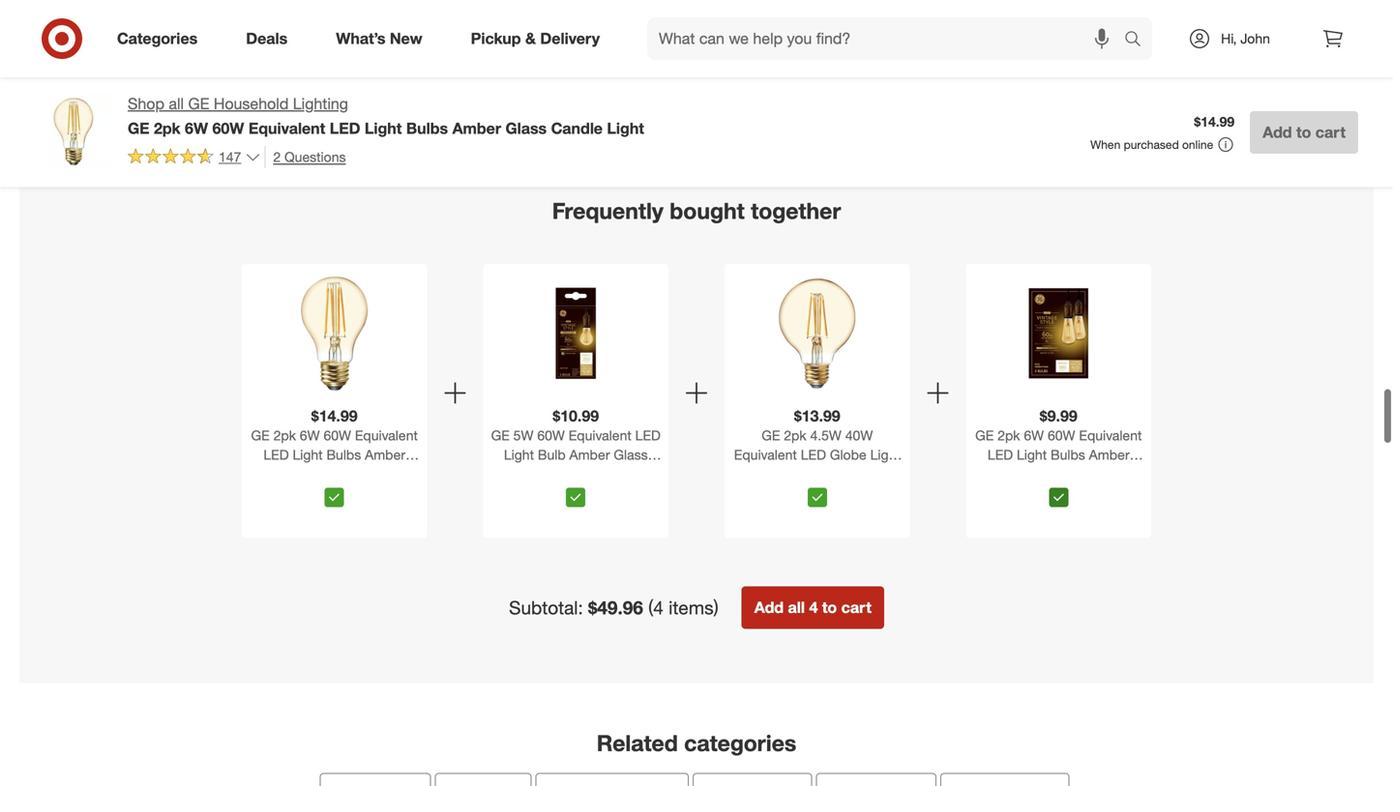 Task type: vqa. For each thing, say whether or not it's contained in the screenshot.


Task type: describe. For each thing, give the bounding box(es) containing it.
all for add
[[788, 598, 805, 617]]

shop
[[128, 94, 164, 113]]

bulb
[[538, 447, 566, 463]]

frequently
[[552, 198, 664, 225]]

ge 2pk 4.5w 40w equivalent led globe light bulbs amber glass warm candle light image
[[752, 268, 883, 399]]

warm inside $9.99 ge 2pk 6w 60w equivalent led light bulbs amber glass warm candle light
[[1020, 466, 1055, 483]]

john
[[1241, 30, 1270, 47]]

ge for $10.99
[[491, 427, 510, 444]]

new
[[390, 29, 422, 48]]

candle inside shop all ge household lighting ge 2pk 6w 60w equivalent led light bulbs amber glass candle light
[[551, 119, 603, 138]]

frequently bought together
[[552, 198, 841, 225]]

ge for $9.99
[[975, 427, 994, 444]]

60w inside $9.99 ge 2pk 6w 60w equivalent led light bulbs amber glass warm candle light
[[1048, 427, 1075, 444]]

What can we help you find? suggestions appear below search field
[[647, 17, 1129, 60]]

60w inside '$14.99 ge 2pk 6w 60w equivalent led light bulbs amber glass candle light'
[[324, 427, 351, 444]]

&
[[525, 29, 536, 48]]

purchased
[[1124, 137, 1179, 152]]

categories
[[684, 730, 796, 757]]

items)
[[669, 597, 719, 619]]

questions
[[284, 148, 346, 165]]

delivery
[[540, 29, 600, 48]]

bulbs inside $13.99 ge 2pk 4.5w 40w equivalent led globe light bulbs amber glass warm candle light
[[739, 466, 774, 483]]

warm inside the $10.99 ge 5w 60w equivalent led light bulb amber glass warm candle light medium base
[[491, 466, 527, 483]]

ge 2pk 4.5w 40w equivalent led globe light bulbs amber glass warm candle light link
[[729, 426, 906, 502]]

ge 2pk 6w 60w equivalent led light bulbs amber glass candle light image
[[269, 268, 400, 399]]

pickup & delivery link
[[454, 17, 624, 60]]

candle inside $9.99 ge 2pk 6w 60w equivalent led light bulbs amber glass warm candle light
[[1059, 466, 1102, 483]]

pickup
[[471, 29, 521, 48]]

amber inside '$14.99 ge 2pk 6w 60w equivalent led light bulbs amber glass candle light'
[[365, 447, 405, 463]]

cart inside button
[[841, 598, 872, 617]]

equivalent for $13.99
[[734, 447, 797, 463]]

2
[[273, 148, 281, 165]]

147
[[219, 148, 241, 165]]

4
[[809, 598, 818, 617]]

led inside the $10.99 ge 5w 60w equivalent led light bulb amber glass warm candle light medium base
[[635, 427, 661, 444]]

amber inside $9.99 ge 2pk 6w 60w equivalent led light bulbs amber glass warm candle light
[[1089, 447, 1130, 463]]

together
[[751, 198, 841, 225]]

image of ge 2pk 6w 60w equivalent led light bulbs amber glass candle light image
[[35, 93, 112, 170]]

categories
[[117, 29, 198, 48]]

search
[[1116, 31, 1162, 50]]

ge 5w 60w equivalent led light bulb amber glass warm candle light medium base image
[[510, 268, 642, 399]]

equivalent for $9.99
[[1079, 427, 1142, 444]]

amber inside the $10.99 ge 5w 60w equivalent led light bulb amber glass warm candle light medium base
[[569, 447, 610, 463]]

add inside button
[[754, 598, 784, 617]]

hi,
[[1221, 30, 1237, 47]]

what's
[[336, 29, 385, 48]]

what's new
[[336, 29, 422, 48]]

$10.99
[[553, 407, 599, 426]]

glass inside shop all ge household lighting ge 2pk 6w 60w equivalent led light bulbs amber glass candle light
[[506, 119, 547, 138]]

60w inside shop all ge household lighting ge 2pk 6w 60w equivalent led light bulbs amber glass candle light
[[212, 119, 244, 138]]

what's new link
[[320, 17, 447, 60]]

household
[[214, 94, 289, 113]]

4.5w
[[810, 427, 842, 444]]

2pk inside shop all ge household lighting ge 2pk 6w 60w equivalent led light bulbs amber glass candle light
[[154, 119, 181, 138]]

warm inside $13.99 ge 2pk 4.5w 40w equivalent led globe light bulbs amber glass warm candle light
[[860, 466, 895, 483]]

add all 4 to cart button
[[742, 587, 884, 629]]

when
[[1091, 137, 1121, 152]]

ge 5w 60w equivalent led light bulb amber glass warm candle light medium base link
[[487, 426, 665, 502]]

$10.99 ge 5w 60w equivalent led light bulb amber glass warm candle light medium base
[[491, 407, 661, 502]]

6w for $14.99
[[300, 427, 320, 444]]

2 questions
[[273, 148, 346, 165]]

bulbs inside '$14.99 ge 2pk 6w 60w equivalent led light bulbs amber glass candle light'
[[326, 447, 361, 463]]

147 link
[[128, 146, 261, 170]]

bought
[[670, 198, 745, 225]]

glass inside $9.99 ge 2pk 6w 60w equivalent led light bulbs amber glass warm candle light
[[982, 466, 1016, 483]]



Task type: locate. For each thing, give the bounding box(es) containing it.
None checkbox
[[566, 488, 586, 507], [1049, 488, 1068, 507], [566, 488, 586, 507], [1049, 488, 1068, 507]]

all for shop
[[169, 94, 184, 113]]

1 horizontal spatial all
[[788, 598, 805, 617]]

(4
[[648, 597, 664, 619]]

$14.99
[[1194, 113, 1235, 130], [311, 407, 358, 426]]

add to cart
[[55, 24, 117, 38], [253, 24, 315, 38], [450, 24, 512, 38], [647, 24, 710, 38], [845, 24, 907, 38], [1042, 24, 1104, 38], [1239, 24, 1302, 38], [1263, 123, 1346, 142]]

6w inside shop all ge household lighting ge 2pk 6w 60w equivalent led light bulbs amber glass candle light
[[185, 119, 208, 138]]

add
[[55, 24, 77, 38], [253, 24, 275, 38], [450, 24, 472, 38], [647, 24, 669, 38], [845, 24, 867, 38], [1042, 24, 1064, 38], [1239, 24, 1261, 38], [1263, 123, 1292, 142], [754, 598, 784, 617]]

search button
[[1116, 17, 1162, 64]]

ge inside '$14.99 ge 2pk 6w 60w equivalent led light bulbs amber glass candle light'
[[251, 427, 270, 444]]

all right the shop
[[169, 94, 184, 113]]

candle
[[551, 119, 603, 138], [315, 466, 358, 483], [530, 466, 573, 483], [1059, 466, 1102, 483], [779, 485, 822, 502]]

bulbs inside shop all ge household lighting ge 2pk 6w 60w equivalent led light bulbs amber glass candle light
[[406, 119, 448, 138]]

bulbs
[[406, 119, 448, 138], [326, 447, 361, 463], [1051, 447, 1085, 463], [739, 466, 774, 483]]

all inside button
[[788, 598, 805, 617]]

warm down globe at the bottom right
[[860, 466, 895, 483]]

6w inside $9.99 ge 2pk 6w 60w equivalent led light bulbs amber glass warm candle light
[[1024, 427, 1044, 444]]

to
[[80, 24, 92, 38], [278, 24, 289, 38], [475, 24, 486, 38], [673, 24, 684, 38], [870, 24, 881, 38], [1067, 24, 1078, 38], [1265, 24, 1276, 38], [1296, 123, 1311, 142], [822, 598, 837, 617]]

$14.99 for $14.99
[[1194, 113, 1235, 130]]

1 warm from the left
[[491, 466, 527, 483]]

ge for $14.99
[[251, 427, 270, 444]]

2pk inside '$14.99 ge 2pk 6w 60w equivalent led light bulbs amber glass candle light'
[[273, 427, 296, 444]]

led
[[330, 119, 360, 138], [635, 427, 661, 444], [264, 447, 289, 463], [801, 447, 826, 463], [988, 447, 1013, 463]]

equivalent inside shop all ge household lighting ge 2pk 6w 60w equivalent led light bulbs amber glass candle light
[[248, 119, 325, 138]]

$13.99
[[794, 407, 840, 426]]

None checkbox
[[325, 488, 344, 507], [808, 488, 827, 507], [325, 488, 344, 507], [808, 488, 827, 507]]

led inside '$14.99 ge 2pk 6w 60w equivalent led light bulbs amber glass candle light'
[[264, 447, 289, 463]]

to inside add all 4 to cart button
[[822, 598, 837, 617]]

amber inside $13.99 ge 2pk 4.5w 40w equivalent led globe light bulbs amber glass warm candle light
[[778, 466, 818, 483]]

glass inside '$14.99 ge 2pk 6w 60w equivalent led light bulbs amber glass candle light'
[[277, 466, 311, 483]]

equivalent inside $13.99 ge 2pk 4.5w 40w equivalent led globe light bulbs amber glass warm candle light
[[734, 447, 797, 463]]

glass inside $13.99 ge 2pk 4.5w 40w equivalent led globe light bulbs amber glass warm candle light
[[822, 466, 856, 483]]

glass
[[506, 119, 547, 138], [614, 447, 648, 463], [277, 466, 311, 483], [822, 466, 856, 483], [982, 466, 1016, 483]]

6w for $9.99
[[1024, 427, 1044, 444]]

deals link
[[230, 17, 312, 60]]

all
[[169, 94, 184, 113], [788, 598, 805, 617]]

ge 2pk 6w 60w equivalent led light bulbs amber glass warm candle light image
[[993, 268, 1124, 399]]

1 vertical spatial all
[[788, 598, 805, 617]]

equivalent for $14.99
[[355, 427, 418, 444]]

equivalent inside $9.99 ge 2pk 6w 60w equivalent led light bulbs amber glass warm candle light
[[1079, 427, 1142, 444]]

0 horizontal spatial all
[[169, 94, 184, 113]]

related
[[597, 730, 678, 757]]

bulbs inside $9.99 ge 2pk 6w 60w equivalent led light bulbs amber glass warm candle light
[[1051, 447, 1085, 463]]

led for $13.99
[[801, 447, 826, 463]]

all left the 4
[[788, 598, 805, 617]]

$14.99 ge 2pk 6w 60w equivalent led light bulbs amber glass candle light
[[251, 407, 418, 483]]

5w
[[513, 427, 534, 444]]

lighting
[[293, 94, 348, 113]]

1 horizontal spatial warm
[[860, 466, 895, 483]]

1 horizontal spatial 6w
[[300, 427, 320, 444]]

0 horizontal spatial warm
[[491, 466, 527, 483]]

deals
[[246, 29, 288, 48]]

2pk inside $9.99 ge 2pk 6w 60w equivalent led light bulbs amber glass warm candle light
[[998, 427, 1020, 444]]

ge 2pk 6w 60w equivalent led light bulbs amber glass candle light link
[[246, 426, 423, 483]]

$14.99 for $14.99 ge 2pk 6w 60w equivalent led light bulbs amber glass candle light
[[311, 407, 358, 426]]

0 vertical spatial all
[[169, 94, 184, 113]]

candle inside the $10.99 ge 5w 60w equivalent led light bulb amber glass warm candle light medium base
[[530, 466, 573, 483]]

1 horizontal spatial $14.99
[[1194, 113, 1235, 130]]

40w
[[845, 427, 873, 444]]

equivalent inside '$14.99 ge 2pk 6w 60w equivalent led light bulbs amber glass candle light'
[[355, 427, 418, 444]]

when purchased online
[[1091, 137, 1213, 152]]

ge inside $9.99 ge 2pk 6w 60w equivalent led light bulbs amber glass warm candle light
[[975, 427, 994, 444]]

0 horizontal spatial $14.99
[[311, 407, 358, 426]]

subtotal: $49.96 (4 items)
[[509, 597, 719, 619]]

medium
[[611, 466, 660, 483]]

ge inside the $10.99 ge 5w 60w equivalent led light bulb amber glass warm candle light medium base
[[491, 427, 510, 444]]

globe
[[830, 447, 867, 463]]

pickup & delivery
[[471, 29, 600, 48]]

base
[[561, 485, 591, 502]]

warm
[[491, 466, 527, 483], [860, 466, 895, 483], [1020, 466, 1055, 483]]

2 horizontal spatial 6w
[[1024, 427, 1044, 444]]

$9.99 ge 2pk 6w 60w equivalent led light bulbs amber glass warm candle light
[[975, 407, 1142, 483]]

warm down '5w'
[[491, 466, 527, 483]]

2pk inside $13.99 ge 2pk 4.5w 40w equivalent led globe light bulbs amber glass warm candle light
[[784, 427, 806, 444]]

amber inside shop all ge household lighting ge 2pk 6w 60w equivalent led light bulbs amber glass candle light
[[452, 119, 501, 138]]

led inside $9.99 ge 2pk 6w 60w equivalent led light bulbs amber glass warm candle light
[[988, 447, 1013, 463]]

amber
[[452, 119, 501, 138], [365, 447, 405, 463], [569, 447, 610, 463], [1089, 447, 1130, 463], [778, 466, 818, 483]]

led inside $13.99 ge 2pk 4.5w 40w equivalent led globe light bulbs amber glass warm candle light
[[801, 447, 826, 463]]

ge for $13.99
[[762, 427, 780, 444]]

2pk for $13.99
[[784, 427, 806, 444]]

candle inside $13.99 ge 2pk 4.5w 40w equivalent led globe light bulbs amber glass warm candle light
[[779, 485, 822, 502]]

6w inside '$14.99 ge 2pk 6w 60w equivalent led light bulbs amber glass candle light'
[[300, 427, 320, 444]]

candle inside '$14.99 ge 2pk 6w 60w equivalent led light bulbs amber glass candle light'
[[315, 466, 358, 483]]

1 vertical spatial $14.99
[[311, 407, 358, 426]]

led inside shop all ge household lighting ge 2pk 6w 60w equivalent led light bulbs amber glass candle light
[[330, 119, 360, 138]]

60w inside the $10.99 ge 5w 60w equivalent led light bulb amber glass warm candle light medium base
[[537, 427, 565, 444]]

$49.96
[[588, 597, 643, 619]]

2 horizontal spatial warm
[[1020, 466, 1055, 483]]

ge 2pk 6w 60w equivalent led light bulbs amber glass warm candle light link
[[970, 426, 1147, 483]]

$9.99
[[1040, 407, 1078, 426]]

online
[[1182, 137, 1213, 152]]

0 vertical spatial $14.99
[[1194, 113, 1235, 130]]

$14.99 up ge 2pk 6w 60w equivalent led light bulbs amber glass candle light link
[[311, 407, 358, 426]]

$13.99 ge 2pk 4.5w 40w equivalent led globe light bulbs amber glass warm candle light
[[734, 407, 900, 502]]

2pk
[[154, 119, 181, 138], [273, 427, 296, 444], [784, 427, 806, 444], [998, 427, 1020, 444]]

glass inside the $10.99 ge 5w 60w equivalent led light bulb amber glass warm candle light medium base
[[614, 447, 648, 463]]

shop all ge household lighting ge 2pk 6w 60w equivalent led light bulbs amber glass candle light
[[128, 94, 644, 138]]

2 warm from the left
[[860, 466, 895, 483]]

led for $14.99
[[264, 447, 289, 463]]

equivalent inside the $10.99 ge 5w 60w equivalent led light bulb amber glass warm candle light medium base
[[569, 427, 632, 444]]

categories link
[[101, 17, 222, 60]]

light
[[365, 119, 402, 138], [607, 119, 644, 138], [293, 447, 323, 463], [504, 447, 534, 463], [870, 447, 900, 463], [1017, 447, 1047, 463], [362, 466, 392, 483], [577, 466, 607, 483], [1105, 466, 1136, 483], [826, 485, 856, 502]]

0 horizontal spatial 6w
[[185, 119, 208, 138]]

ge
[[188, 94, 209, 113], [128, 119, 149, 138], [251, 427, 270, 444], [491, 427, 510, 444], [762, 427, 780, 444], [975, 427, 994, 444]]

all inside shop all ge household lighting ge 2pk 6w 60w equivalent led light bulbs amber glass candle light
[[169, 94, 184, 113]]

cart
[[95, 24, 117, 38], [292, 24, 315, 38], [490, 24, 512, 38], [687, 24, 710, 38], [884, 24, 907, 38], [1082, 24, 1104, 38], [1279, 24, 1302, 38], [1316, 123, 1346, 142], [841, 598, 872, 617]]

2 questions link
[[264, 146, 346, 168]]

subtotal:
[[509, 597, 583, 619]]

equivalent
[[248, 119, 325, 138], [355, 427, 418, 444], [569, 427, 632, 444], [1079, 427, 1142, 444], [734, 447, 797, 463]]

led for $9.99
[[988, 447, 1013, 463]]

warm down the '$9.99'
[[1020, 466, 1055, 483]]

related categories
[[597, 730, 796, 757]]

2pk for $9.99
[[998, 427, 1020, 444]]

6w
[[185, 119, 208, 138], [300, 427, 320, 444], [1024, 427, 1044, 444]]

hi, john
[[1221, 30, 1270, 47]]

3 warm from the left
[[1020, 466, 1055, 483]]

$14.99 inside '$14.99 ge 2pk 6w 60w equivalent led light bulbs amber glass candle light'
[[311, 407, 358, 426]]

2pk for $14.99
[[273, 427, 296, 444]]

add to cart button
[[46, 16, 126, 47], [244, 16, 323, 47], [441, 16, 521, 47], [639, 16, 718, 47], [836, 16, 916, 47], [1033, 16, 1113, 47], [1231, 16, 1310, 47], [1250, 111, 1358, 154]]

add all 4 to cart
[[754, 598, 872, 617]]

60w
[[212, 119, 244, 138], [324, 427, 351, 444], [537, 427, 565, 444], [1048, 427, 1075, 444]]

ge inside $13.99 ge 2pk 4.5w 40w equivalent led globe light bulbs amber glass warm candle light
[[762, 427, 780, 444]]

$14.99 up online
[[1194, 113, 1235, 130]]



